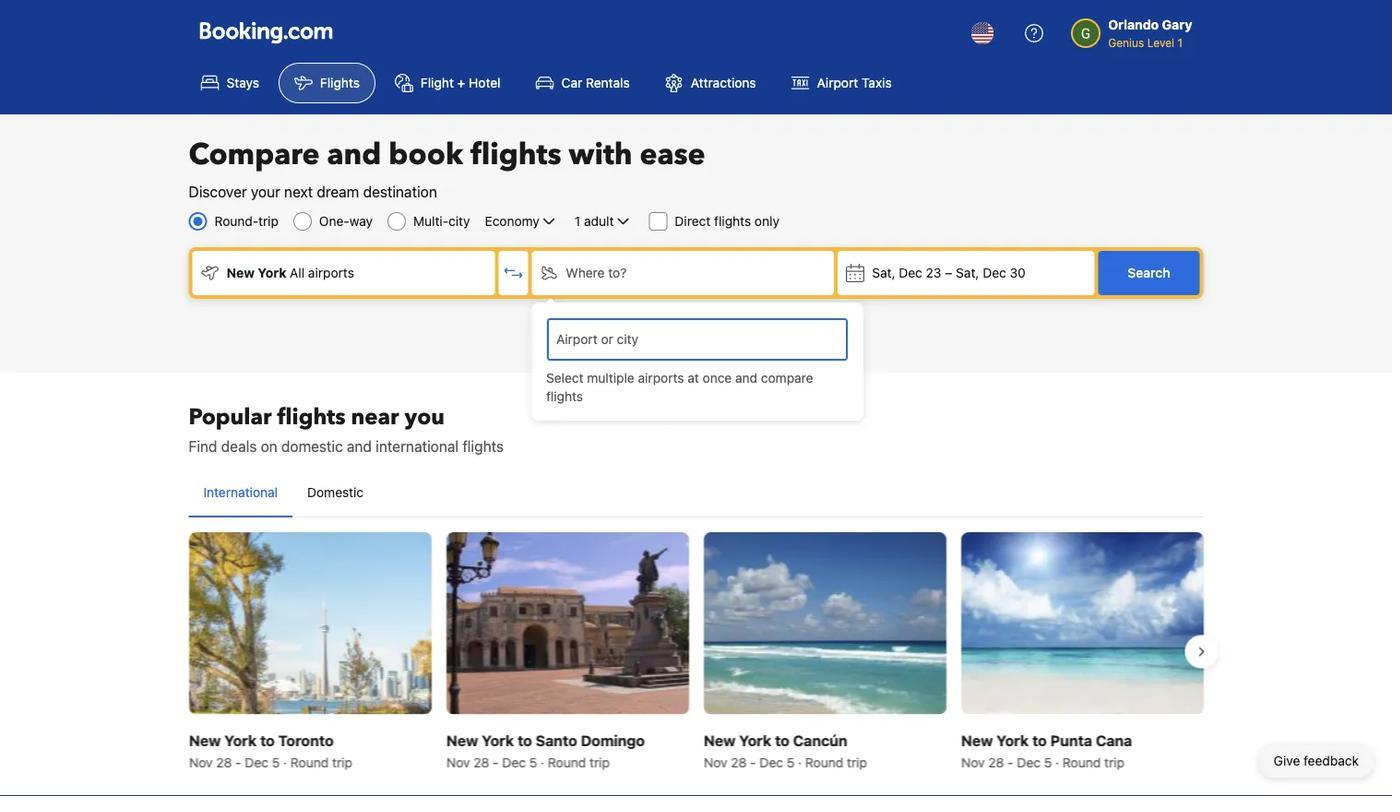 Task type: locate. For each thing, give the bounding box(es) containing it.
3 28 from the left
[[730, 754, 746, 770]]

nov inside new york to santo domingo nov 28 - dec 5 · round trip
[[446, 754, 470, 770]]

3 round from the left
[[805, 754, 843, 770]]

trip inside new york to punta cana nov 28 - dec 5 · round trip
[[1104, 754, 1124, 770]]

1 - from the left
[[235, 754, 241, 770]]

compare
[[189, 135, 320, 175]]

to left cancún
[[774, 731, 789, 749]]

new york to toronto nov 28 - dec 5 · round trip
[[189, 731, 352, 770]]

1 horizontal spatial sat,
[[956, 265, 979, 280]]

orlando
[[1108, 17, 1159, 32]]

1 to from the left
[[260, 731, 274, 749]]

-
[[235, 754, 241, 770], [492, 754, 498, 770], [750, 754, 756, 770], [1007, 754, 1013, 770]]

new york to toronto image
[[189, 532, 431, 714]]

· down "toronto"
[[283, 754, 287, 770]]

· inside new york to santo domingo nov 28 - dec 5 · round trip
[[540, 754, 544, 770]]

york inside new york to cancún nov 28 - dec 5 · round trip
[[739, 731, 771, 749]]

1 vertical spatial and
[[735, 370, 757, 386]]

4 - from the left
[[1007, 754, 1013, 770]]

region
[[174, 525, 1218, 779]]

to left santo
[[517, 731, 532, 749]]

to for punta
[[1032, 731, 1046, 749]]

taxis
[[862, 75, 892, 90]]

feedback
[[1304, 753, 1359, 768]]

york left cancún
[[739, 731, 771, 749]]

· down santo
[[540, 754, 544, 770]]

region containing new york to toronto
[[174, 525, 1218, 779]]

dec
[[899, 265, 922, 280], [983, 265, 1006, 280], [244, 754, 268, 770], [502, 754, 525, 770], [759, 754, 783, 770], [1017, 754, 1040, 770]]

new inside new york to toronto nov 28 - dec 5 · round trip
[[189, 731, 220, 749]]

airports inside select multiple airports at once and compare flights
[[638, 370, 684, 386]]

- inside new york to toronto nov 28 - dec 5 · round trip
[[235, 754, 241, 770]]

1 sat, from the left
[[872, 265, 895, 280]]

4 nov from the left
[[961, 754, 984, 770]]

28 inside new york to santo domingo nov 28 - dec 5 · round trip
[[473, 754, 489, 770]]

trip down cana
[[1104, 754, 1124, 770]]

·
[[283, 754, 287, 770], [540, 754, 544, 770], [798, 754, 801, 770], [1055, 754, 1059, 770]]

1 round from the left
[[290, 754, 328, 770]]

0 horizontal spatial sat,
[[872, 265, 895, 280]]

4 · from the left
[[1055, 754, 1059, 770]]

near
[[351, 402, 399, 432]]

to inside new york to cancún nov 28 - dec 5 · round trip
[[774, 731, 789, 749]]

5
[[271, 754, 279, 770], [529, 754, 537, 770], [786, 754, 794, 770], [1044, 754, 1051, 770]]

0 horizontal spatial 1
[[575, 214, 580, 229]]

round-trip
[[214, 214, 279, 229]]

airport
[[817, 75, 858, 90]]

2 · from the left
[[540, 754, 544, 770]]

new york to cancún image
[[703, 532, 946, 714]]

airports left at
[[638, 370, 684, 386]]

york for santo
[[481, 731, 514, 749]]

1 vertical spatial airports
[[638, 370, 684, 386]]

and up dream
[[327, 135, 381, 175]]

2 5 from the left
[[529, 754, 537, 770]]

2 28 from the left
[[473, 754, 489, 770]]

sat, left '23' at the right top
[[872, 265, 895, 280]]

at
[[688, 370, 699, 386]]

you
[[405, 402, 445, 432]]

sat, right – on the top right of the page
[[956, 265, 979, 280]]

5 down cancún
[[786, 754, 794, 770]]

airports right 'all'
[[308, 265, 354, 280]]

airports
[[308, 265, 354, 280], [638, 370, 684, 386]]

new york to santo domingo image
[[446, 532, 689, 714]]

multi-city
[[413, 214, 470, 229]]

york left "toronto"
[[224, 731, 256, 749]]

york inside new york to toronto nov 28 - dec 5 · round trip
[[224, 731, 256, 749]]

york for airports
[[258, 265, 287, 280]]

3 nov from the left
[[703, 754, 727, 770]]

new for new york to toronto
[[189, 731, 220, 749]]

5 inside new york to santo domingo nov 28 - dec 5 · round trip
[[529, 754, 537, 770]]

punta
[[1050, 731, 1092, 749]]

dec inside new york to toronto nov 28 - dec 5 · round trip
[[244, 754, 268, 770]]

round inside new york to santo domingo nov 28 - dec 5 · round trip
[[547, 754, 586, 770]]

ease
[[640, 135, 705, 175]]

genius
[[1108, 36, 1144, 49]]

flights
[[470, 135, 561, 175], [714, 214, 751, 229], [546, 389, 583, 404], [277, 402, 346, 432], [462, 438, 504, 455]]

28
[[216, 754, 231, 770], [473, 754, 489, 770], [730, 754, 746, 770], [988, 754, 1004, 770]]

only
[[755, 214, 779, 229]]

economy
[[485, 214, 540, 229]]

rentals
[[586, 75, 630, 90]]

where to? button
[[532, 251, 834, 295]]

york left punta
[[996, 731, 1028, 749]]

3 - from the left
[[750, 754, 756, 770]]

- inside new york to punta cana nov 28 - dec 5 · round trip
[[1007, 754, 1013, 770]]

· down punta
[[1055, 754, 1059, 770]]

booking.com logo image
[[200, 22, 333, 44], [200, 22, 333, 44]]

domingo
[[580, 731, 644, 749]]

new inside new york to punta cana nov 28 - dec 5 · round trip
[[961, 731, 993, 749]]

where to?
[[566, 265, 627, 280]]

1 28 from the left
[[216, 754, 231, 770]]

1
[[1178, 36, 1183, 49], [575, 214, 580, 229]]

1 · from the left
[[283, 754, 287, 770]]

+
[[457, 75, 465, 90]]

3 5 from the left
[[786, 754, 794, 770]]

sat,
[[872, 265, 895, 280], [956, 265, 979, 280]]

2 sat, from the left
[[956, 265, 979, 280]]

gary
[[1162, 17, 1192, 32]]

round down "toronto"
[[290, 754, 328, 770]]

1 down gary
[[1178, 36, 1183, 49]]

round inside new york to punta cana nov 28 - dec 5 · round trip
[[1062, 754, 1100, 770]]

car rentals link
[[520, 63, 646, 103]]

4 round from the left
[[1062, 754, 1100, 770]]

york left 'all'
[[258, 265, 287, 280]]

dec inside new york to santo domingo nov 28 - dec 5 · round trip
[[502, 754, 525, 770]]

santo
[[535, 731, 577, 749]]

give feedback button
[[1259, 744, 1374, 778]]

round-
[[214, 214, 258, 229]]

2 nov from the left
[[446, 754, 470, 770]]

new inside new york to cancún nov 28 - dec 5 · round trip
[[703, 731, 735, 749]]

international
[[376, 438, 459, 455]]

to inside new york to punta cana nov 28 - dec 5 · round trip
[[1032, 731, 1046, 749]]

0 horizontal spatial airports
[[308, 265, 354, 280]]

destination
[[363, 183, 437, 201]]

4 28 from the left
[[988, 754, 1004, 770]]

trip down domingo
[[589, 754, 609, 770]]

new
[[226, 265, 255, 280], [189, 731, 220, 749], [446, 731, 478, 749], [703, 731, 735, 749], [961, 731, 993, 749]]

one-way
[[319, 214, 373, 229]]

· inside new york to punta cana nov 28 - dec 5 · round trip
[[1055, 754, 1059, 770]]

new york all airports
[[226, 265, 354, 280]]

york
[[258, 265, 287, 280], [224, 731, 256, 749], [481, 731, 514, 749], [739, 731, 771, 749], [996, 731, 1028, 749]]

4 to from the left
[[1032, 731, 1046, 749]]

3 · from the left
[[798, 754, 801, 770]]

international button
[[189, 469, 292, 517]]

flights down select
[[546, 389, 583, 404]]

23
[[926, 265, 941, 280]]

1 left adult at the top left of page
[[575, 214, 580, 229]]

domestic
[[307, 485, 364, 500]]

new york to cancún nov 28 - dec 5 · round trip
[[703, 731, 867, 770]]

new york to punta cana nov 28 - dec 5 · round trip
[[961, 731, 1132, 770]]

5 inside new york to cancún nov 28 - dec 5 · round trip
[[786, 754, 794, 770]]

28 inside new york to cancún nov 28 - dec 5 · round trip
[[730, 754, 746, 770]]

round down santo
[[547, 754, 586, 770]]

3 to from the left
[[774, 731, 789, 749]]

tab list
[[189, 469, 1203, 518]]

your
[[251, 183, 280, 201]]

2 to from the left
[[517, 731, 532, 749]]

1 vertical spatial 1
[[575, 214, 580, 229]]

1 nov from the left
[[189, 754, 212, 770]]

round down cancún
[[805, 754, 843, 770]]

to inside new york to toronto nov 28 - dec 5 · round trip
[[260, 731, 274, 749]]

flights up economy on the top of page
[[470, 135, 561, 175]]

28 inside new york to toronto nov 28 - dec 5 · round trip
[[216, 754, 231, 770]]

multiple
[[587, 370, 634, 386]]

attractions
[[691, 75, 756, 90]]

1 horizontal spatial 1
[[1178, 36, 1183, 49]]

hotel
[[469, 75, 501, 90]]

tab list containing international
[[189, 469, 1203, 518]]

- inside new york to santo domingo nov 28 - dec 5 · round trip
[[492, 754, 498, 770]]

to left "toronto"
[[260, 731, 274, 749]]

5 down punta
[[1044, 754, 1051, 770]]

nov
[[189, 754, 212, 770], [446, 754, 470, 770], [703, 754, 727, 770], [961, 754, 984, 770]]

0 vertical spatial airports
[[308, 265, 354, 280]]

book
[[389, 135, 463, 175]]

new inside new york to santo domingo nov 28 - dec 5 · round trip
[[446, 731, 478, 749]]

1 horizontal spatial airports
[[638, 370, 684, 386]]

domestic
[[281, 438, 343, 455]]

5 inside new york to toronto nov 28 - dec 5 · round trip
[[271, 754, 279, 770]]

new for new york
[[226, 265, 255, 280]]

0 vertical spatial and
[[327, 135, 381, 175]]

trip
[[258, 214, 279, 229], [332, 754, 352, 770], [589, 754, 609, 770], [846, 754, 867, 770], [1104, 754, 1124, 770]]

airport taxis link
[[775, 63, 907, 103]]

round
[[290, 754, 328, 770], [547, 754, 586, 770], [805, 754, 843, 770], [1062, 754, 1100, 770]]

level
[[1147, 36, 1174, 49]]

2 round from the left
[[547, 754, 586, 770]]

round down punta
[[1062, 754, 1100, 770]]

to inside new york to santo domingo nov 28 - dec 5 · round trip
[[517, 731, 532, 749]]

0 vertical spatial 1
[[1178, 36, 1183, 49]]

new for new york to santo domingo
[[446, 731, 478, 749]]

trip down your
[[258, 214, 279, 229]]

to
[[260, 731, 274, 749], [517, 731, 532, 749], [774, 731, 789, 749], [1032, 731, 1046, 749]]

round inside new york to cancún nov 28 - dec 5 · round trip
[[805, 754, 843, 770]]

· down cancún
[[798, 754, 801, 770]]

2 - from the left
[[492, 754, 498, 770]]

and inside compare and book flights with ease discover your next dream destination
[[327, 135, 381, 175]]

5 down santo
[[529, 754, 537, 770]]

1 5 from the left
[[271, 754, 279, 770]]

york inside new york to santo domingo nov 28 - dec 5 · round trip
[[481, 731, 514, 749]]

to for cancún
[[774, 731, 789, 749]]

york for toronto
[[224, 731, 256, 749]]

to for santo
[[517, 731, 532, 749]]

and down near
[[347, 438, 372, 455]]

cana
[[1095, 731, 1132, 749]]

4 5 from the left
[[1044, 754, 1051, 770]]

york left santo
[[481, 731, 514, 749]]

and right once in the right top of the page
[[735, 370, 757, 386]]

1 adult button
[[573, 210, 634, 232]]

to left punta
[[1032, 731, 1046, 749]]

2 vertical spatial and
[[347, 438, 372, 455]]

trip down cancún
[[846, 754, 867, 770]]

flight
[[421, 75, 454, 90]]

5 down "toronto"
[[271, 754, 279, 770]]

give
[[1274, 753, 1300, 768]]

new york to punta cana image
[[961, 532, 1203, 714]]

york inside new york to punta cana nov 28 - dec 5 · round trip
[[996, 731, 1028, 749]]

trip down "toronto"
[[332, 754, 352, 770]]



Task type: describe. For each thing, give the bounding box(es) containing it.
york for cancún
[[739, 731, 771, 749]]

on
[[261, 438, 277, 455]]

· inside new york to cancún nov 28 - dec 5 · round trip
[[798, 754, 801, 770]]

compare and book flights with ease discover your next dream destination
[[189, 135, 705, 201]]

international
[[203, 485, 278, 500]]

round inside new york to toronto nov 28 - dec 5 · round trip
[[290, 754, 328, 770]]

nov inside new york to toronto nov 28 - dec 5 · round trip
[[189, 754, 212, 770]]

direct flights only
[[675, 214, 779, 229]]

popular
[[189, 402, 272, 432]]

and inside 'popular flights near you find deals on domestic and international flights'
[[347, 438, 372, 455]]

to for toronto
[[260, 731, 274, 749]]

discover
[[189, 183, 247, 201]]

cancún
[[793, 731, 847, 749]]

way
[[349, 214, 373, 229]]

28 inside new york to punta cana nov 28 - dec 5 · round trip
[[988, 754, 1004, 770]]

trip inside new york to cancún nov 28 - dec 5 · round trip
[[846, 754, 867, 770]]

–
[[945, 265, 952, 280]]

find
[[189, 438, 217, 455]]

trip inside new york to toronto nov 28 - dec 5 · round trip
[[332, 754, 352, 770]]

new for new york to punta cana
[[961, 731, 993, 749]]

flights left 'only'
[[714, 214, 751, 229]]

dec inside new york to cancún nov 28 - dec 5 · round trip
[[759, 754, 783, 770]]

stays
[[226, 75, 259, 90]]

and inside select multiple airports at once and compare flights
[[735, 370, 757, 386]]

where
[[566, 265, 605, 280]]

car
[[561, 75, 582, 90]]

flights inside compare and book flights with ease discover your next dream destination
[[470, 135, 561, 175]]

domestic button
[[292, 469, 378, 517]]

once
[[703, 370, 732, 386]]

5 inside new york to punta cana nov 28 - dec 5 · round trip
[[1044, 754, 1051, 770]]

sat, dec 23 – sat, dec 30 button
[[838, 251, 1095, 295]]

1 inside dropdown button
[[575, 214, 580, 229]]

all
[[290, 265, 305, 280]]

adult
[[584, 214, 614, 229]]

search
[[1128, 265, 1170, 280]]

multi-
[[413, 214, 448, 229]]

direct
[[675, 214, 711, 229]]

dream
[[317, 183, 359, 201]]

flights
[[320, 75, 360, 90]]

stays link
[[185, 63, 275, 103]]

compare
[[761, 370, 813, 386]]

with
[[569, 135, 632, 175]]

one-
[[319, 214, 349, 229]]

nov inside new york to cancún nov 28 - dec 5 · round trip
[[703, 754, 727, 770]]

new york to santo domingo nov 28 - dec 5 · round trip
[[446, 731, 644, 770]]

car rentals
[[561, 75, 630, 90]]

flights inside select multiple airports at once and compare flights
[[546, 389, 583, 404]]

dec inside new york to punta cana nov 28 - dec 5 · round trip
[[1017, 754, 1040, 770]]

Airport or city text field
[[554, 329, 840, 350]]

· inside new york to toronto nov 28 - dec 5 · round trip
[[283, 754, 287, 770]]

search button
[[1098, 251, 1200, 295]]

select multiple airports at once and compare flights
[[546, 370, 813, 404]]

1 inside orlando gary genius level 1
[[1178, 36, 1183, 49]]

orlando gary genius level 1
[[1108, 17, 1192, 49]]

nov inside new york to punta cana nov 28 - dec 5 · round trip
[[961, 754, 984, 770]]

- inside new york to cancún nov 28 - dec 5 · round trip
[[750, 754, 756, 770]]

next
[[284, 183, 313, 201]]

give feedback
[[1274, 753, 1359, 768]]

attractions link
[[649, 63, 772, 103]]

deals
[[221, 438, 257, 455]]

1 adult
[[575, 214, 614, 229]]

flights link
[[279, 63, 375, 103]]

popular flights near you find deals on domestic and international flights
[[189, 402, 504, 455]]

flight + hotel
[[421, 75, 501, 90]]

trip inside new york to santo domingo nov 28 - dec 5 · round trip
[[589, 754, 609, 770]]

30
[[1010, 265, 1026, 280]]

flights up domestic
[[277, 402, 346, 432]]

select
[[546, 370, 584, 386]]

to?
[[608, 265, 627, 280]]

toronto
[[278, 731, 333, 749]]

new for new york to cancún
[[703, 731, 735, 749]]

flights right international at the bottom
[[462, 438, 504, 455]]

sat, dec 23 – sat, dec 30
[[872, 265, 1026, 280]]

flight + hotel link
[[379, 63, 516, 103]]

airport taxis
[[817, 75, 892, 90]]

city
[[448, 214, 470, 229]]

york for punta
[[996, 731, 1028, 749]]



Task type: vqa. For each thing, say whether or not it's contained in the screenshot.
"seating" at the top of page
no



